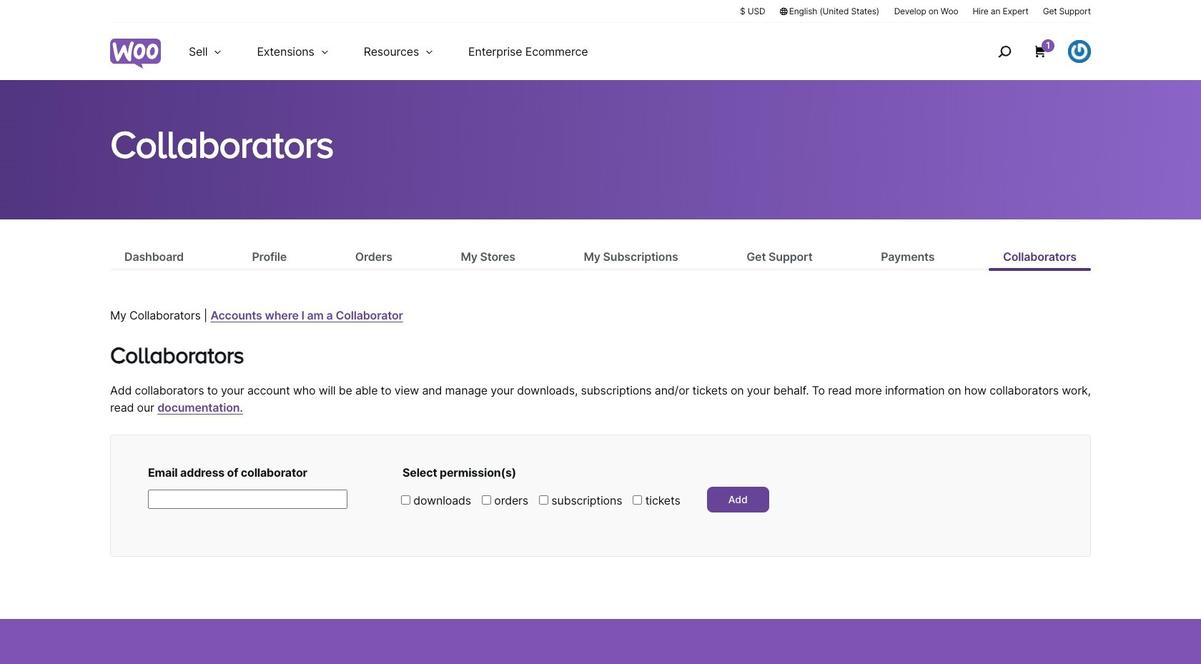 Task type: vqa. For each thing, say whether or not it's contained in the screenshot.
leftmost a
no



Task type: locate. For each thing, give the bounding box(es) containing it.
service navigation menu element
[[967, 28, 1091, 75]]

search image
[[993, 40, 1016, 63]]

None checkbox
[[633, 495, 642, 505]]

None checkbox
[[401, 495, 410, 505], [482, 495, 491, 505], [539, 495, 548, 505], [401, 495, 410, 505], [482, 495, 491, 505], [539, 495, 548, 505]]

open account menu image
[[1068, 40, 1091, 63]]



